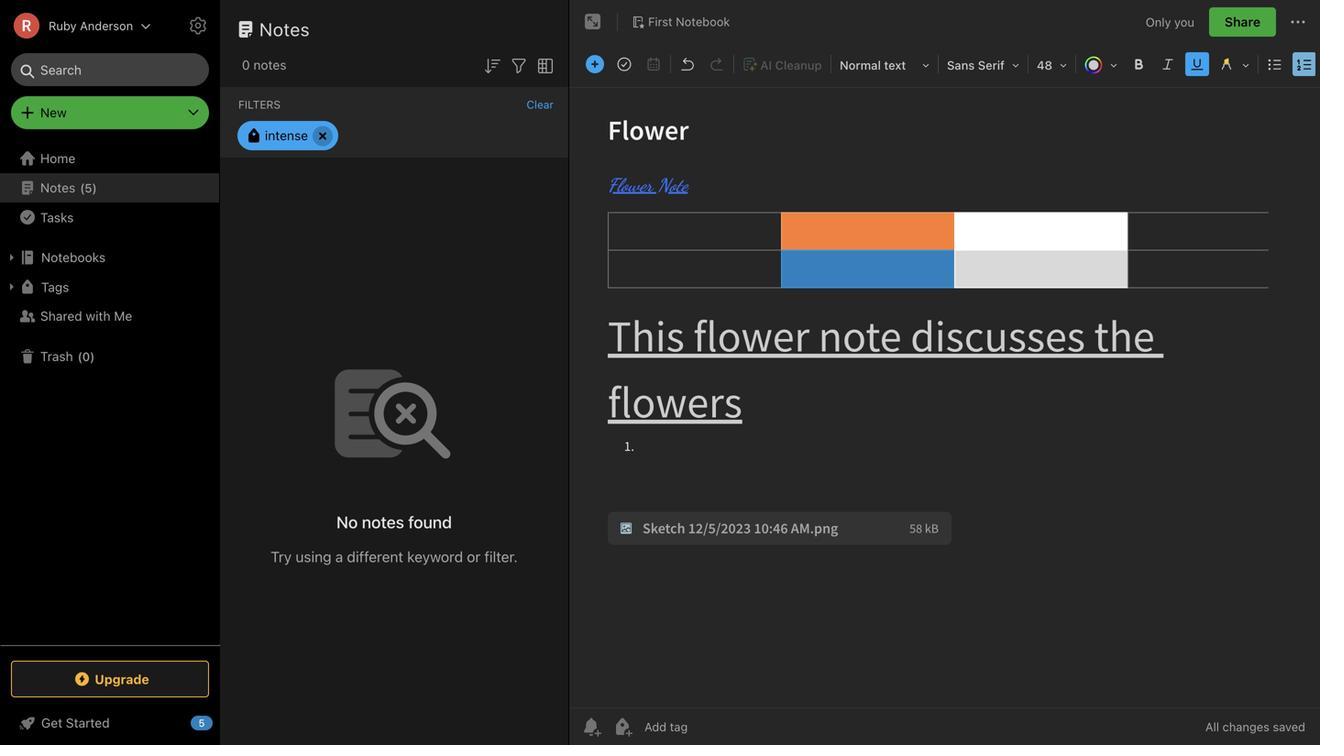 Task type: locate. For each thing, give the bounding box(es) containing it.
note window element
[[570, 0, 1321, 746]]

ruby
[[49, 19, 77, 33]]

0 up filters
[[242, 57, 250, 72]]

notes inside tree
[[40, 180, 75, 195]]

0 vertical spatial (
[[80, 181, 85, 195]]

) inside trash ( 0 )
[[90, 350, 95, 363]]

with
[[86, 309, 111, 324]]

0 vertical spatial notes
[[260, 18, 310, 40]]

0 vertical spatial 5
[[85, 181, 92, 195]]

or
[[467, 548, 481, 566]]

0
[[242, 57, 250, 72], [82, 350, 90, 363]]

Font size field
[[1031, 51, 1074, 78]]

click to collapse image
[[213, 712, 227, 734]]

no
[[337, 513, 358, 532]]

1 vertical spatial notes
[[362, 513, 404, 532]]

notes for notes ( 5 )
[[40, 180, 75, 195]]

get started
[[41, 716, 110, 731]]

1 vertical spatial (
[[78, 350, 82, 363]]

numbered list image
[[1292, 51, 1318, 77]]

notes down home
[[40, 180, 75, 195]]

notes up 'different'
[[362, 513, 404, 532]]

( inside trash ( 0 )
[[78, 350, 82, 363]]

5 inside help and learning task checklist 'field'
[[199, 718, 205, 730]]

Highlight field
[[1212, 51, 1256, 78]]

( inside notes ( 5 )
[[80, 181, 85, 195]]

ruby anderson
[[49, 19, 133, 33]]

undo image
[[675, 51, 701, 77]]

1 vertical spatial 5
[[199, 718, 205, 730]]

try
[[271, 548, 292, 566]]

intense button
[[238, 121, 338, 150]]

Help and Learning task checklist field
[[0, 709, 220, 738]]

shared with me link
[[0, 302, 219, 331]]

1 horizontal spatial 5
[[199, 718, 205, 730]]

( right the trash
[[78, 350, 82, 363]]

5 down home link
[[85, 181, 92, 195]]

Heading level field
[[834, 51, 936, 78]]

) down home link
[[92, 181, 97, 195]]

expand tags image
[[5, 280, 19, 294]]

) for trash
[[90, 350, 95, 363]]

1 vertical spatial 0
[[82, 350, 90, 363]]

tree
[[0, 144, 220, 645]]

first notebook button
[[625, 9, 737, 35]]

0 horizontal spatial notes
[[254, 57, 287, 72]]

1 horizontal spatial 0
[[242, 57, 250, 72]]

Add tag field
[[643, 719, 780, 735]]

Insert field
[[581, 51, 609, 77]]

add filters image
[[508, 55, 530, 77]]

all
[[1206, 720, 1220, 734]]

add a reminder image
[[581, 716, 603, 738]]

using
[[296, 548, 332, 566]]

1 horizontal spatial notes
[[362, 513, 404, 532]]

anderson
[[80, 19, 133, 33]]

try using a different keyword or filter.
[[271, 548, 518, 566]]

0 right the trash
[[82, 350, 90, 363]]

trash
[[40, 349, 73, 364]]

you
[[1175, 15, 1195, 29]]

found
[[408, 513, 452, 532]]

different
[[347, 548, 403, 566]]

1 vertical spatial notes
[[40, 180, 75, 195]]

upgrade
[[95, 672, 149, 687]]

5
[[85, 181, 92, 195], [199, 718, 205, 730]]

(
[[80, 181, 85, 195], [78, 350, 82, 363]]

settings image
[[187, 15, 209, 37]]

shared
[[40, 309, 82, 324]]

) right the trash
[[90, 350, 95, 363]]

tags
[[41, 279, 69, 295]]

bold image
[[1126, 51, 1152, 77]]

5 left click to collapse icon on the bottom left
[[199, 718, 205, 730]]

new
[[40, 105, 67, 120]]

Search text field
[[24, 53, 196, 86]]

) for notes
[[92, 181, 97, 195]]

48
[[1037, 58, 1053, 72]]

notes
[[254, 57, 287, 72], [362, 513, 404, 532]]

None search field
[[24, 53, 196, 86]]

more actions image
[[1288, 11, 1310, 33]]

first notebook
[[648, 15, 730, 29]]

View options field
[[530, 53, 557, 77]]

1 vertical spatial )
[[90, 350, 95, 363]]

0 horizontal spatial 5
[[85, 181, 92, 195]]

Note Editor text field
[[570, 88, 1321, 708]]

)
[[92, 181, 97, 195], [90, 350, 95, 363]]

text
[[884, 58, 906, 72]]

1 horizontal spatial notes
[[260, 18, 310, 40]]

notes up 0 notes
[[260, 18, 310, 40]]

clear
[[527, 98, 554, 111]]

sans serif
[[947, 58, 1005, 72]]

bulleted list image
[[1263, 51, 1289, 77]]

trash ( 0 )
[[40, 349, 95, 364]]

0 vertical spatial )
[[92, 181, 97, 195]]

keyword
[[407, 548, 463, 566]]

notes up filters
[[254, 57, 287, 72]]

More actions field
[[1288, 7, 1310, 37]]

) inside notes ( 5 )
[[92, 181, 97, 195]]

notes
[[260, 18, 310, 40], [40, 180, 75, 195]]

0 horizontal spatial notes
[[40, 180, 75, 195]]

all changes saved
[[1206, 720, 1306, 734]]

0 vertical spatial notes
[[254, 57, 287, 72]]

( down home link
[[80, 181, 85, 195]]

new button
[[11, 96, 209, 129]]

0 inside trash ( 0 )
[[82, 350, 90, 363]]

Sort options field
[[481, 53, 503, 77]]

0 horizontal spatial 0
[[82, 350, 90, 363]]



Task type: vqa. For each thing, say whether or not it's contained in the screenshot.
"Search results" field on the left top
no



Task type: describe. For each thing, give the bounding box(es) containing it.
Add filters field
[[508, 53, 530, 77]]

notebooks link
[[0, 243, 219, 272]]

tags button
[[0, 272, 219, 302]]

shared with me
[[40, 309, 132, 324]]

share button
[[1210, 7, 1277, 37]]

filter.
[[485, 548, 518, 566]]

started
[[66, 716, 110, 731]]

me
[[114, 309, 132, 324]]

notes for no
[[362, 513, 404, 532]]

Font color field
[[1079, 51, 1124, 78]]

notes for 0
[[254, 57, 287, 72]]

serif
[[978, 58, 1005, 72]]

( for trash
[[78, 350, 82, 363]]

saved
[[1273, 720, 1306, 734]]

expand note image
[[582, 11, 604, 33]]

tree containing home
[[0, 144, 220, 645]]

get
[[41, 716, 62, 731]]

intense
[[265, 128, 308, 143]]

notebooks
[[41, 250, 106, 265]]

normal text
[[840, 58, 906, 72]]

0 vertical spatial 0
[[242, 57, 250, 72]]

only
[[1146, 15, 1172, 29]]

tasks
[[40, 210, 74, 225]]

notes for notes
[[260, 18, 310, 40]]

notes ( 5 )
[[40, 180, 97, 195]]

italic image
[[1156, 51, 1181, 77]]

home link
[[0, 144, 220, 173]]

Font family field
[[941, 51, 1026, 78]]

changes
[[1223, 720, 1270, 734]]

share
[[1225, 14, 1261, 29]]

tasks button
[[0, 203, 219, 232]]

no notes found
[[337, 513, 452, 532]]

first
[[648, 15, 673, 29]]

only you
[[1146, 15, 1195, 29]]

5 inside notes ( 5 )
[[85, 181, 92, 195]]

a
[[335, 548, 343, 566]]

expand notebooks image
[[5, 250, 19, 265]]

add tag image
[[612, 716, 634, 738]]

clear button
[[527, 98, 554, 111]]

filters
[[238, 98, 281, 111]]

notebook
[[676, 15, 730, 29]]

Account field
[[0, 7, 151, 44]]

normal
[[840, 58, 881, 72]]

( for notes
[[80, 181, 85, 195]]

sans
[[947, 58, 975, 72]]

underline image
[[1185, 51, 1211, 77]]

home
[[40, 151, 75, 166]]

0 notes
[[242, 57, 287, 72]]

upgrade button
[[11, 661, 209, 698]]

task image
[[612, 51, 637, 77]]



